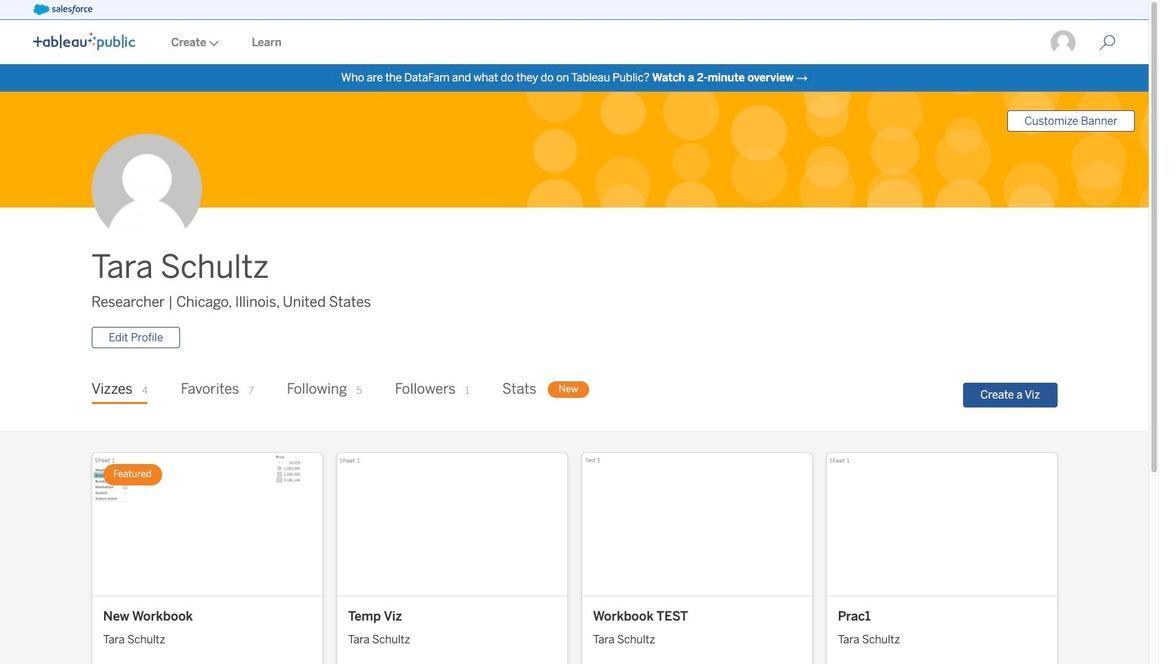 Task type: describe. For each thing, give the bounding box(es) containing it.
2 workbook thumbnail image from the left
[[337, 454, 567, 596]]

logo image
[[33, 32, 135, 50]]

avatar image
[[91, 134, 202, 245]]

salesforce logo image
[[33, 4, 92, 15]]

featured element
[[103, 465, 162, 486]]

1 workbook thumbnail image from the left
[[92, 454, 322, 596]]



Task type: vqa. For each thing, say whether or not it's contained in the screenshot.
Logo
yes



Task type: locate. For each thing, give the bounding box(es) containing it.
workbook thumbnail image
[[92, 454, 322, 596], [337, 454, 567, 596], [582, 454, 812, 596], [827, 454, 1057, 596]]

go to search image
[[1083, 35, 1133, 51]]

create image
[[206, 41, 219, 46]]

tara.schultz image
[[1050, 29, 1077, 57]]

4 workbook thumbnail image from the left
[[827, 454, 1057, 596]]

3 workbook thumbnail image from the left
[[582, 454, 812, 596]]



